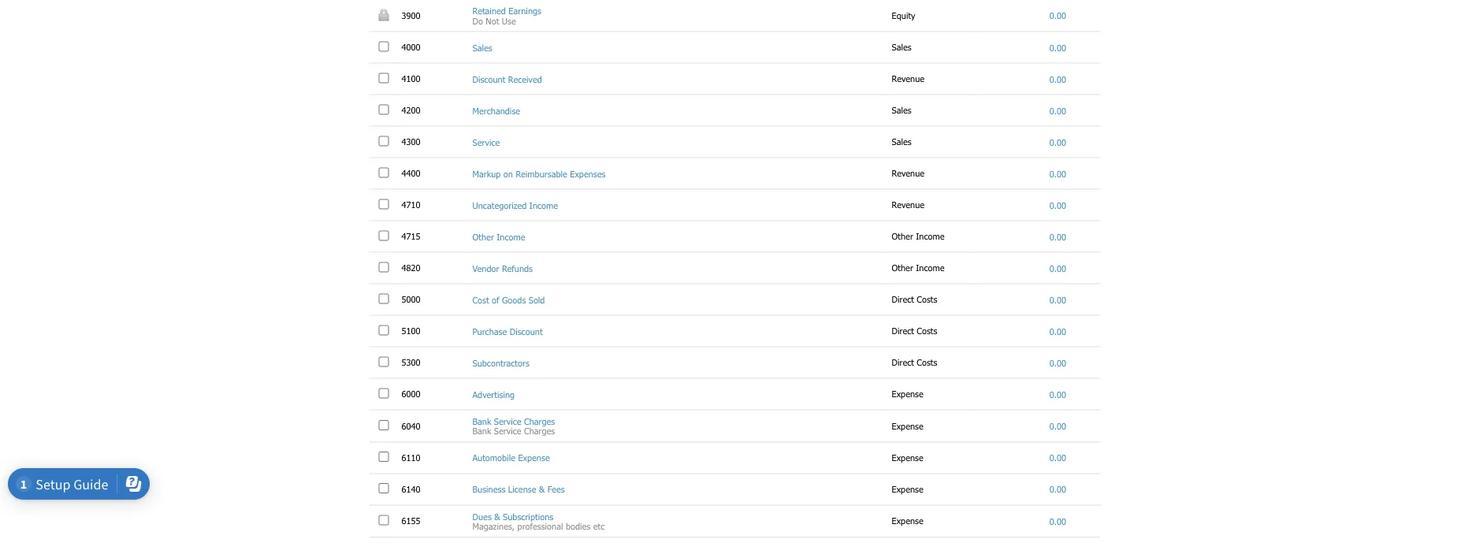 Task type: locate. For each thing, give the bounding box(es) containing it.
12 0.00 from the top
[[1050, 357, 1067, 368]]

2 revenue from the top
[[892, 168, 927, 179]]

direct costs
[[892, 294, 940, 305], [892, 326, 940, 336], [892, 357, 940, 368]]

costs for discount
[[917, 326, 938, 336]]

1 charges from the top
[[524, 416, 555, 427]]

charges
[[524, 416, 555, 427], [524, 426, 555, 436]]

0 vertical spatial revenue
[[892, 73, 927, 84]]

sales link
[[473, 42, 492, 53]]

direct
[[892, 294, 914, 305], [892, 326, 914, 336], [892, 357, 914, 368]]

1 vertical spatial direct costs
[[892, 326, 940, 336]]

6 0.00 link from the top
[[1050, 168, 1067, 179]]

automobile expense link
[[473, 452, 550, 463]]

0.00 for other income
[[1050, 231, 1067, 242]]

5 0.00 from the top
[[1050, 137, 1067, 147]]

3 0.00 from the top
[[1050, 74, 1067, 84]]

12 0.00 link from the top
[[1050, 357, 1067, 368]]

0 vertical spatial direct costs
[[892, 294, 940, 305]]

1 vertical spatial costs
[[917, 326, 938, 336]]

expense for 6110
[[892, 452, 926, 463]]

0 vertical spatial direct
[[892, 294, 914, 305]]

2 bank from the top
[[473, 426, 491, 436]]

direct for of
[[892, 294, 914, 305]]

1 vertical spatial &
[[494, 511, 500, 522]]

cost of goods sold
[[473, 294, 545, 305]]

of
[[492, 294, 499, 305]]

2 0.00 from the top
[[1050, 42, 1067, 53]]

business license & fees
[[473, 484, 565, 495]]

7 0.00 link from the top
[[1050, 200, 1067, 210]]

automobile expense
[[473, 452, 550, 463]]

1 direct costs from the top
[[892, 294, 940, 305]]

0 horizontal spatial discount
[[473, 74, 506, 84]]

15 0.00 link from the top
[[1050, 452, 1067, 463]]

0 horizontal spatial &
[[494, 511, 500, 522]]

earnings
[[509, 6, 542, 16]]

2 vertical spatial direct costs
[[892, 357, 940, 368]]

uncategorized income link
[[473, 200, 558, 210]]

other for vendor refunds
[[892, 263, 913, 273]]

expense for 6155
[[892, 516, 926, 526]]

2 0.00 link from the top
[[1050, 42, 1067, 53]]

other
[[892, 231, 913, 242], [473, 231, 494, 242], [892, 263, 913, 273]]

magazines,
[[473, 521, 515, 532]]

other income
[[892, 231, 947, 242], [473, 231, 525, 242], [892, 263, 947, 273]]

2 vertical spatial direct
[[892, 357, 914, 368]]

13 0.00 from the top
[[1050, 389, 1067, 400]]

retained
[[473, 6, 506, 16]]

discount received
[[473, 74, 542, 84]]

expense for 6040
[[892, 420, 926, 431]]

0.00 link for markup on reimbursable expenses
[[1050, 168, 1067, 179]]

1 direct from the top
[[892, 294, 914, 305]]

16 0.00 link from the top
[[1050, 484, 1067, 495]]

0.00 link for merchandise
[[1050, 105, 1067, 116]]

purchase discount link
[[473, 326, 543, 337]]

discount down sold
[[510, 326, 543, 337]]

1 vertical spatial revenue
[[892, 168, 927, 179]]

7 0.00 from the top
[[1050, 200, 1067, 210]]

17 0.00 link from the top
[[1050, 516, 1067, 526]]

advertising
[[473, 389, 515, 400]]

revenue
[[892, 73, 927, 84], [892, 168, 927, 179], [892, 200, 927, 210]]

bank up automobile
[[473, 426, 491, 436]]

equity
[[892, 10, 918, 21]]

0 vertical spatial costs
[[917, 294, 938, 305]]

costs
[[917, 294, 938, 305], [917, 326, 938, 336], [917, 357, 938, 368]]

subscriptions
[[503, 511, 553, 522]]

10 0.00 link from the top
[[1050, 294, 1067, 305]]

service
[[473, 137, 500, 147], [494, 416, 522, 427], [494, 426, 522, 436]]

discount
[[473, 74, 506, 84], [510, 326, 543, 337]]

None checkbox
[[379, 73, 389, 83], [379, 105, 389, 115], [379, 168, 389, 178], [379, 199, 389, 209], [379, 231, 389, 241], [379, 294, 389, 304], [379, 357, 389, 367], [379, 483, 389, 494], [379, 515, 389, 525], [379, 73, 389, 83], [379, 105, 389, 115], [379, 168, 389, 178], [379, 199, 389, 209], [379, 231, 389, 241], [379, 294, 389, 304], [379, 357, 389, 367], [379, 483, 389, 494], [379, 515, 389, 525]]

subcontractors
[[473, 357, 530, 368]]

0.00 link
[[1050, 10, 1067, 21], [1050, 42, 1067, 53], [1050, 74, 1067, 84], [1050, 105, 1067, 116], [1050, 137, 1067, 147], [1050, 168, 1067, 179], [1050, 200, 1067, 210], [1050, 231, 1067, 242], [1050, 263, 1067, 273], [1050, 294, 1067, 305], [1050, 326, 1067, 337], [1050, 357, 1067, 368], [1050, 389, 1067, 400], [1050, 421, 1067, 431], [1050, 452, 1067, 463], [1050, 484, 1067, 495], [1050, 516, 1067, 526]]

5300
[[402, 357, 423, 368]]

10 0.00 from the top
[[1050, 294, 1067, 305]]

bank
[[473, 416, 491, 427], [473, 426, 491, 436]]

0.00 for vendor refunds
[[1050, 263, 1067, 273]]

5100
[[402, 326, 423, 336]]

direct for discount
[[892, 326, 914, 336]]

2 direct from the top
[[892, 326, 914, 336]]

4300
[[402, 136, 423, 147]]

None checkbox
[[379, 41, 389, 52], [379, 136, 389, 146], [379, 262, 389, 272], [379, 325, 389, 336], [379, 388, 389, 399], [379, 420, 389, 430], [379, 452, 389, 462], [379, 41, 389, 52], [379, 136, 389, 146], [379, 262, 389, 272], [379, 325, 389, 336], [379, 388, 389, 399], [379, 420, 389, 430], [379, 452, 389, 462]]

other income for income
[[892, 231, 947, 242]]

9 0.00 from the top
[[1050, 263, 1067, 273]]

vendor refunds
[[473, 263, 533, 273]]

8 0.00 from the top
[[1050, 231, 1067, 242]]

use
[[502, 15, 516, 26]]

8 0.00 link from the top
[[1050, 231, 1067, 242]]

merchandise link
[[473, 105, 520, 116]]

0.00 for discount received
[[1050, 74, 1067, 84]]

license
[[508, 484, 536, 495]]

discount down sales link in the left of the page
[[473, 74, 506, 84]]

14 0.00 link from the top
[[1050, 421, 1067, 431]]

markup on reimbursable expenses link
[[473, 168, 606, 179]]

bank service charges link
[[473, 416, 555, 427]]

4100
[[402, 73, 423, 84]]

0.00 for uncategorized income
[[1050, 200, 1067, 210]]

expense
[[892, 389, 926, 399], [892, 420, 926, 431], [892, 452, 926, 463], [518, 452, 550, 463], [892, 484, 926, 494], [892, 516, 926, 526]]

2 charges from the top
[[524, 426, 555, 436]]

other income link
[[473, 231, 525, 242]]

sales
[[892, 42, 914, 53], [473, 42, 492, 53], [892, 105, 914, 116], [892, 136, 914, 147]]

2 direct costs from the top
[[892, 326, 940, 336]]

retained earnings do not use
[[473, 6, 542, 26]]

5 0.00 link from the top
[[1050, 137, 1067, 147]]

direct costs for discount
[[892, 326, 940, 336]]

1 costs from the top
[[917, 294, 938, 305]]

retained earnings link
[[473, 6, 542, 16]]

0.00 for automobile expense
[[1050, 452, 1067, 463]]

6140
[[402, 484, 423, 494]]

service down advertising link
[[494, 416, 522, 427]]

13 0.00 link from the top
[[1050, 389, 1067, 400]]

6155
[[402, 516, 423, 526]]

service up automobile expense link
[[494, 426, 522, 436]]

bank down advertising
[[473, 416, 491, 427]]

1 vertical spatial direct
[[892, 326, 914, 336]]

2 vertical spatial costs
[[917, 357, 938, 368]]

& right 'dues'
[[494, 511, 500, 522]]

income
[[530, 200, 558, 210], [916, 231, 945, 242], [497, 231, 525, 242], [916, 263, 945, 273]]

1 horizontal spatial discount
[[510, 326, 543, 337]]

0.00 link for service
[[1050, 137, 1067, 147]]

sales for merchandise
[[892, 105, 914, 116]]

0.00 link for discount received
[[1050, 74, 1067, 84]]

1 revenue from the top
[[892, 73, 927, 84]]

3 0.00 link from the top
[[1050, 74, 1067, 84]]

0.00 link for subcontractors
[[1050, 357, 1067, 368]]

&
[[539, 484, 545, 495], [494, 511, 500, 522]]

business
[[473, 484, 506, 495]]

markup
[[473, 168, 501, 179]]

15 0.00 from the top
[[1050, 452, 1067, 463]]

& left fees
[[539, 484, 545, 495]]

4200
[[402, 105, 423, 116]]

9 0.00 link from the top
[[1050, 263, 1067, 273]]

4710
[[402, 200, 423, 210]]

2 costs from the top
[[917, 326, 938, 336]]

refunds
[[502, 263, 533, 273]]

1 horizontal spatial &
[[539, 484, 545, 495]]

revenue for markup on reimbursable expenses
[[892, 168, 927, 179]]

expense for 6140
[[892, 484, 926, 494]]

4 0.00 from the top
[[1050, 105, 1067, 116]]

16 0.00 from the top
[[1050, 484, 1067, 495]]

3 direct from the top
[[892, 357, 914, 368]]

3900
[[402, 10, 423, 21]]

6 0.00 from the top
[[1050, 168, 1067, 179]]

you cannot delete/archive system accounts. image
[[379, 9, 389, 21]]

2 vertical spatial revenue
[[892, 200, 927, 210]]

3 revenue from the top
[[892, 200, 927, 210]]

14 0.00 from the top
[[1050, 421, 1067, 431]]

11 0.00 link from the top
[[1050, 326, 1067, 337]]

0.00
[[1050, 10, 1067, 21], [1050, 42, 1067, 53], [1050, 74, 1067, 84], [1050, 105, 1067, 116], [1050, 137, 1067, 147], [1050, 168, 1067, 179], [1050, 200, 1067, 210], [1050, 231, 1067, 242], [1050, 263, 1067, 273], [1050, 294, 1067, 305], [1050, 326, 1067, 337], [1050, 357, 1067, 368], [1050, 389, 1067, 400], [1050, 421, 1067, 431], [1050, 452, 1067, 463], [1050, 484, 1067, 495], [1050, 516, 1067, 526]]

11 0.00 from the top
[[1050, 326, 1067, 337]]

4 0.00 link from the top
[[1050, 105, 1067, 116]]

on
[[504, 168, 513, 179]]

0.00 link for vendor refunds
[[1050, 263, 1067, 273]]

& inside the dues & subscriptions magazines, professional bodies etc
[[494, 511, 500, 522]]



Task type: vqa. For each thing, say whether or not it's contained in the screenshot.


Task type: describe. For each thing, give the bounding box(es) containing it.
0.00 for service
[[1050, 137, 1067, 147]]

0.00 link for other income
[[1050, 231, 1067, 242]]

dues & subscriptions link
[[473, 511, 553, 522]]

3 direct costs from the top
[[892, 357, 940, 368]]

purchase
[[473, 326, 507, 337]]

costs for of
[[917, 294, 938, 305]]

dues & subscriptions magazines, professional bodies etc
[[473, 511, 605, 532]]

expense for 6000
[[892, 389, 926, 399]]

4000
[[402, 42, 423, 53]]

fees
[[548, 484, 565, 495]]

0.00 link for uncategorized income
[[1050, 200, 1067, 210]]

0.00 for subcontractors
[[1050, 357, 1067, 368]]

4400
[[402, 168, 423, 179]]

1 0.00 from the top
[[1050, 10, 1067, 21]]

sold
[[529, 294, 545, 305]]

subcontractors link
[[473, 357, 530, 368]]

goods
[[502, 294, 526, 305]]

bodies
[[566, 521, 591, 532]]

other income for refunds
[[892, 263, 947, 273]]

5000
[[402, 294, 423, 305]]

reimbursable
[[516, 168, 567, 179]]

cost of goods sold link
[[473, 294, 545, 305]]

merchandise
[[473, 105, 520, 116]]

service up markup
[[473, 137, 500, 147]]

sales for sales
[[892, 42, 914, 53]]

1 0.00 link from the top
[[1050, 10, 1067, 21]]

advertising link
[[473, 389, 515, 400]]

not
[[486, 15, 499, 26]]

0.00 for advertising
[[1050, 389, 1067, 400]]

markup on reimbursable expenses
[[473, 168, 606, 179]]

business license & fees link
[[473, 484, 565, 495]]

service link
[[473, 137, 500, 147]]

0.00 link for purchase discount
[[1050, 326, 1067, 337]]

do
[[473, 15, 483, 26]]

revenue for uncategorized income
[[892, 200, 927, 210]]

professional
[[518, 521, 563, 532]]

0.00 for sales
[[1050, 42, 1067, 53]]

1 bank from the top
[[473, 416, 491, 427]]

0.00 link for business license & fees
[[1050, 484, 1067, 495]]

bank service charges bank service charges
[[473, 416, 555, 436]]

0.00 link for cost of goods sold
[[1050, 294, 1067, 305]]

0.00 for business license & fees
[[1050, 484, 1067, 495]]

dues
[[473, 511, 492, 522]]

6000
[[402, 389, 423, 399]]

0 vertical spatial &
[[539, 484, 545, 495]]

sales for service
[[892, 136, 914, 147]]

received
[[508, 74, 542, 84]]

6110
[[402, 452, 423, 463]]

purchase discount
[[473, 326, 543, 337]]

0.00 link for automobile expense
[[1050, 452, 1067, 463]]

revenue for discount received
[[892, 73, 927, 84]]

0.00 for cost of goods sold
[[1050, 294, 1067, 305]]

6040
[[402, 420, 423, 431]]

0.00 for markup on reimbursable expenses
[[1050, 168, 1067, 179]]

3 costs from the top
[[917, 357, 938, 368]]

cost
[[473, 294, 489, 305]]

etc
[[593, 521, 605, 532]]

1 vertical spatial discount
[[510, 326, 543, 337]]

direct costs for of
[[892, 294, 940, 305]]

0.00 for purchase discount
[[1050, 326, 1067, 337]]

uncategorized income
[[473, 200, 558, 210]]

0 vertical spatial discount
[[473, 74, 506, 84]]

automobile
[[473, 452, 515, 463]]

17 0.00 from the top
[[1050, 516, 1067, 526]]

0.00 link for advertising
[[1050, 389, 1067, 400]]

4715
[[402, 231, 423, 242]]

vendor refunds link
[[473, 263, 533, 273]]

discount received link
[[473, 74, 542, 84]]

4820
[[402, 263, 423, 273]]

uncategorized
[[473, 200, 527, 210]]

vendor
[[473, 263, 499, 273]]

0.00 link for sales
[[1050, 42, 1067, 53]]

other for other income
[[892, 231, 913, 242]]

expenses
[[570, 168, 606, 179]]

0.00 for merchandise
[[1050, 105, 1067, 116]]



